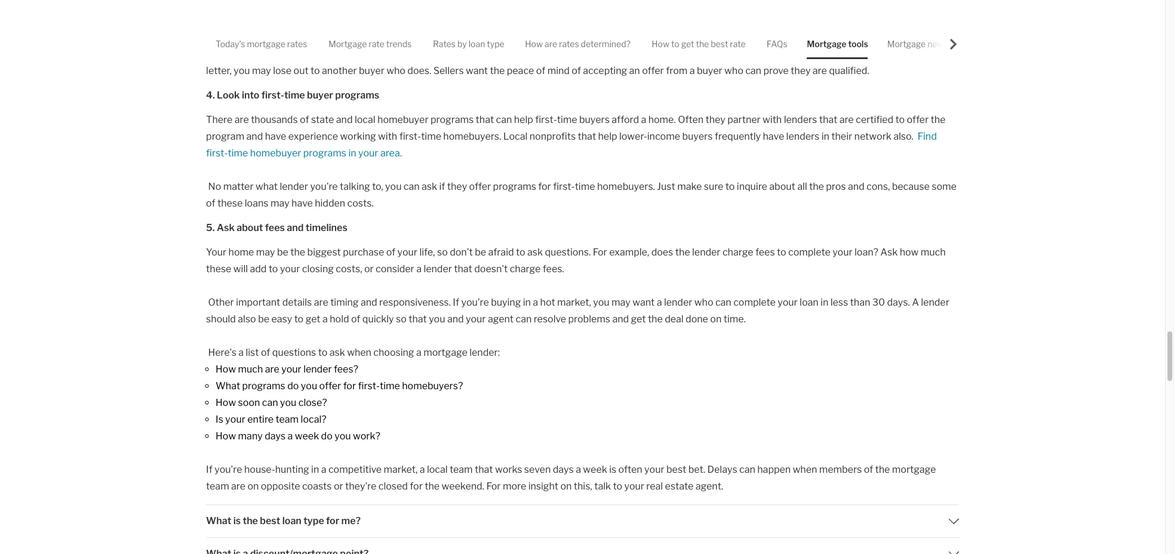 Task type: vqa. For each thing, say whether or not it's contained in the screenshot.
a in How much are your lender fees? What programs do you offer for first-time homebuyers? How soon can you close? Is your entire team local? How many days a week do you work?
yes



Task type: locate. For each thing, give the bounding box(es) containing it.
who down the make an offer fast "link"
[[725, 65, 744, 76]]

rates inside how are rates determined? link
[[559, 39, 579, 49]]

programs up 'soon'
[[242, 380, 285, 392]]

you inside no matter what lender you're talking to, you can ask if they offer programs for first-time homebuyers. just make sure to inquire about all the pros and cons, because some of these loans may have hidden costs.
[[385, 181, 402, 192]]

afraid
[[488, 246, 514, 258]]

mortgage for mortgage news
[[888, 39, 926, 49]]

costs,
[[336, 263, 362, 275]]

first- inside find first-time homebuyer programs in your area.
[[206, 147, 228, 159]]

or inside your home may be the biggest purchase of your life, so don't be afraid to ask questions. for example, does the lender charge fees to complete your loan? ask how much these will add to your closing costs, or consider a lender that doesn't charge fees.
[[364, 263, 374, 275]]

2 horizontal spatial best
[[711, 39, 728, 49]]

much down the list at the bottom of the page
[[238, 364, 263, 375]]

time inside find first-time homebuyer programs in your area.
[[228, 147, 248, 159]]

hunting
[[275, 464, 309, 475]]

2 horizontal spatial mortgage
[[888, 39, 926, 49]]

1 vertical spatial best
[[667, 464, 687, 475]]

your left life,
[[398, 246, 418, 258]]

0 horizontal spatial about
[[237, 222, 263, 233]]

in left less
[[821, 297, 829, 308]]

0 horizontal spatial an
[[629, 65, 640, 76]]

0 vertical spatial week
[[295, 430, 319, 442]]

house- inside if you're house-hunting in a competitive market, a local team that works seven days a week is often your best bet. delays can happen when members of the mortgage team are on opposite coasts or they're closed for the weekend. for more insight on this, talk to your real estate agent.
[[244, 464, 275, 475]]

1 vertical spatial loan
[[800, 297, 819, 308]]

1 horizontal spatial who
[[695, 297, 714, 308]]

local up the weekend.
[[427, 464, 448, 475]]

first- down fees?
[[358, 380, 380, 392]]

about inside no matter what lender you're talking to, you can ask if they offer programs for first-time homebuyers. just make sure to inquire about all the pros and cons, because some of these loans may have hidden costs.
[[770, 181, 796, 192]]

of right members
[[864, 464, 874, 475]]

of right mind
[[572, 65, 581, 76]]

may
[[655, 48, 674, 59], [252, 65, 271, 76], [271, 197, 290, 209], [256, 246, 275, 258], [612, 297, 631, 308]]

1 horizontal spatial ask
[[422, 181, 437, 192]]

1 vertical spatial they
[[706, 114, 726, 125]]

competitive up mind
[[545, 48, 598, 59]]

house- up sellers
[[459, 48, 489, 59]]

how to get the best rate link
[[652, 29, 746, 59]]

time inside how much are your lender fees? what programs do you offer for first-time homebuyers? how soon can you close? is your entire team local? how many days a week do you work?
[[380, 380, 400, 392]]

how up peace
[[525, 39, 543, 49]]

0 vertical spatial homebuyer
[[378, 114, 429, 125]]

that
[[476, 114, 494, 125], [820, 114, 838, 125], [578, 131, 596, 142], [454, 263, 472, 275], [409, 313, 427, 325], [475, 464, 493, 475]]

these down 'your'
[[206, 263, 231, 275]]

0 horizontal spatial if
[[206, 464, 213, 475]]

a
[[912, 297, 919, 308]]

loan inside other important details are timing and responsiveness. if you're buying in a hot market, you may want a lender who can complete your loan in less than 30 days. a lender should also be easy to get a hold of quickly so that you and your agent can resolve problems and get the deal done on time.
[[800, 297, 819, 308]]

3 mortgage from the left
[[888, 39, 926, 49]]

or inside if you're house-hunting in a competitive market, a local team that works seven days a week is often your best bet. delays can happen when members of the mortgage team are on opposite coasts or they're closed for the weekend. for more insight on this, talk to your real estate agent.
[[334, 481, 343, 492]]

mortgage
[[899, 15, 943, 26], [247, 39, 285, 49], [424, 347, 468, 358], [892, 464, 936, 475]]

1 horizontal spatial charge
[[723, 246, 754, 258]]

sellers
[[434, 65, 464, 76]]

more down works on the bottom left
[[503, 481, 526, 492]]

0 vertical spatial more
[[846, 15, 869, 26]]

nonprofits
[[530, 131, 576, 142]]

delays
[[708, 464, 738, 475]]

1 vertical spatial charge
[[510, 263, 541, 275]]

can right delays
[[740, 464, 756, 475]]

they inside no matter what lender you're talking to, you can ask if they offer programs for first-time homebuyers. just make sure to inquire about all the pros and cons, because some of these loans may have hidden costs.
[[447, 181, 467, 192]]

complete left loan?
[[789, 246, 831, 258]]

1 mortgage from the left
[[329, 39, 367, 49]]

do up the close?
[[288, 380, 299, 392]]

1 horizontal spatial is
[[609, 464, 617, 475]]

to,
[[372, 181, 383, 192]]

1 horizontal spatial pre-
[[897, 48, 916, 59]]

quickly
[[363, 313, 394, 325]]

how
[[525, 39, 543, 49], [652, 39, 670, 49], [216, 364, 236, 375], [216, 397, 236, 408], [216, 430, 236, 442]]

type down coasts on the left of page
[[304, 515, 324, 527]]

are down the questions
[[265, 364, 280, 375]]

lenders
[[784, 114, 817, 125], [787, 131, 820, 142]]

if inside no matter what lender you're talking to, you can ask if they offer programs for first-time homebuyers. just make sure to inquire about all the pros and cons, because some of these loans may have hidden costs.
[[439, 181, 445, 192]]

loan inside 'link'
[[469, 39, 485, 49]]

also inside other important details are timing and responsiveness. if you're buying in a hot market, you may want a lender who can complete your loan in less than 30 days. a lender should also be easy to get a hold of quickly so that you and your agent can resolve problems and get the deal done on time.
[[238, 313, 256, 325]]

local
[[355, 114, 376, 125], [427, 464, 448, 475]]

how to get the best rate
[[652, 39, 746, 49]]

make an offer fast link
[[712, 48, 793, 59]]

doesn't
[[475, 263, 508, 275]]

approval inside , and if you don't have a pre-approval letter, you may lose out to another buyer who does. sellers want the peace of mind of accepting an offer from a buyer who can prove they are qualified.
[[916, 48, 954, 59]]

1 horizontal spatial with
[[763, 114, 782, 125]]

lender inside how much are your lender fees? what programs do you offer for first-time homebuyers? how soon can you close? is your entire team local? how many days a week do you work?
[[304, 364, 332, 375]]

programs inside find first-time homebuyer programs in your area.
[[303, 147, 347, 159]]

1 horizontal spatial rates
[[559, 39, 579, 49]]

who left does.
[[387, 65, 406, 76]]

rates for are
[[559, 39, 579, 49]]

days down entire
[[265, 430, 286, 442]]

2 mortgage from the left
[[807, 39, 847, 49]]

works
[[495, 464, 522, 475]]

about for learn more about mortgage pre-approvals here.
[[871, 15, 897, 26]]

1 horizontal spatial homebuyer
[[378, 114, 429, 125]]

ask right to,
[[422, 181, 437, 192]]

mortgage left news at the top right of the page
[[888, 39, 926, 49]]

1 vertical spatial for
[[487, 481, 501, 492]]

1 vertical spatial also
[[238, 313, 256, 325]]

loan right by
[[469, 39, 485, 49]]

other important details are timing and responsiveness. if you're buying in a hot market, you may want a lender who can complete your loan in less than 30 days. a lender should also be easy to get a hold of quickly so that you and your agent can resolve problems and get the deal done on time.
[[206, 297, 952, 325]]

0 vertical spatial team
[[276, 414, 299, 425]]

complete inside your home may be the biggest purchase of your life, so don't be afraid to ask questions. for example, does the lender charge fees to complete your loan? ask how much these will add to your closing costs, or consider a lender that doesn't charge fees.
[[789, 246, 831, 258]]

lender:
[[470, 347, 500, 358]]

1 horizontal spatial also
[[266, 48, 284, 59]]

of
[[536, 65, 546, 76], [572, 65, 581, 76], [300, 114, 309, 125], [206, 197, 215, 209], [386, 246, 396, 258], [351, 313, 361, 325], [261, 347, 270, 358], [864, 464, 874, 475]]

and left timelines in the top left of the page
[[287, 222, 304, 233]]

make inside no matter what lender you're talking to, you can ask if they offer programs for first-time homebuyers. just make sure to inquire about all the pros and cons, because some of these loans may have hidden costs.
[[678, 181, 702, 192]]

0 horizontal spatial homebuyers.
[[444, 131, 501, 142]]

mortgage down learn
[[807, 39, 847, 49]]

help up local
[[514, 114, 533, 125]]

1 horizontal spatial don't
[[842, 48, 865, 59]]

may down 'example,' on the top right of page
[[612, 297, 631, 308]]

in up coasts on the left of page
[[311, 464, 319, 475]]

best down opposite
[[260, 515, 280, 527]]

ask inside no matter what lender you're talking to, you can ask if they offer programs for first-time homebuyers. just make sure to inquire about all the pros and cons, because some of these loans may have hidden costs.
[[422, 181, 437, 192]]

1 horizontal spatial mortgage
[[807, 39, 847, 49]]

0 horizontal spatial do
[[288, 380, 299, 392]]

close?
[[299, 397, 327, 408]]

to inside how to get the best rate link
[[672, 39, 680, 49]]

week inside how much are your lender fees? what programs do you offer for first-time homebuyers? how soon can you close? is your entire team local? how many days a week do you work?
[[295, 430, 319, 442]]

may inside other important details are timing and responsiveness. if you're buying in a hot market, you may want a lender who can complete your loan in less than 30 days. a lender should also be easy to get a hold of quickly so that you and your agent can resolve problems and get the deal done on time.
[[612, 297, 631, 308]]

in
[[528, 48, 536, 59]]

2 horizontal spatial when
[[793, 464, 817, 475]]

can inside how much are your lender fees? what programs do you offer for first-time homebuyers? how soon can you close? is your entire team local? how many days a week do you work?
[[262, 397, 278, 408]]

1 horizontal spatial week
[[583, 464, 607, 475]]

1 vertical spatial about
[[770, 181, 796, 192]]

1 horizontal spatial help
[[598, 131, 617, 142]]

local inside if you're house-hunting in a competitive market, a local team that works seven days a week is often your best bet. delays can happen when members of the mortgage team are on opposite coasts or they're closed for the weekend. for more insight on this, talk to your real estate agent.
[[427, 464, 448, 475]]

0 horizontal spatial when
[[347, 347, 372, 358]]

buyers left afford
[[580, 114, 610, 125]]

a inside there are thousands of state and local homebuyer programs that can help first-time buyers afford a home. often they partner with lenders that are certified to offer the program and have experience working with first-time homebuyers. local nonprofits that help lower-income buyers frequently have lenders in their network also.
[[641, 114, 647, 125]]

some
[[932, 181, 957, 192]]

1 horizontal spatial house-
[[459, 48, 489, 59]]

1 rates from the left
[[287, 39, 307, 49]]

2 horizontal spatial get
[[681, 39, 695, 49]]

for down fees?
[[343, 380, 356, 392]]

0 horizontal spatial local
[[355, 114, 376, 125]]

homebuyers?
[[402, 380, 463, 392]]

buyer down advantage at the left
[[359, 65, 385, 76]]

best
[[711, 39, 728, 49], [667, 464, 687, 475], [260, 515, 280, 527]]

1 vertical spatial do
[[321, 430, 333, 442]]

to inside , and if you don't have a pre-approval letter, you may lose out to another buyer who does. sellers want the peace of mind of accepting an offer from a buyer who can prove they are qualified.
[[311, 65, 320, 76]]

first- up the area.
[[399, 131, 421, 142]]

1 horizontal spatial on
[[561, 481, 572, 492]]

0 vertical spatial ask
[[422, 181, 437, 192]]

1 vertical spatial local
[[427, 464, 448, 475]]

more up tools
[[846, 15, 869, 26]]

1 horizontal spatial more
[[846, 15, 869, 26]]

0 vertical spatial loan
[[469, 39, 485, 49]]

that inside your home may be the biggest purchase of your life, so don't be afraid to ask questions. for example, does the lender charge fees to complete your loan? ask how much these will add to your closing costs, or consider a lender that doesn't charge fees.
[[454, 263, 472, 275]]

learn more about mortgage pre-approvals here.
[[216, 15, 943, 43]]

on left the time. at the bottom right of page
[[711, 313, 722, 325]]

1 vertical spatial make
[[678, 181, 702, 192]]

don't up qualified.
[[842, 48, 865, 59]]

this,
[[574, 481, 593, 492]]

your inside find first-time homebuyer programs in your area.
[[358, 147, 378, 159]]

0 vertical spatial don't
[[842, 48, 865, 59]]

if you're house-hunting in a competitive market, a local team that works seven days a week is often your best bet. delays can happen when members of the mortgage team are on opposite coasts or they're closed for the weekend. for more insight on this, talk to your real estate agent.
[[206, 464, 939, 492]]

rates for mortgage
[[287, 39, 307, 49]]

ask up fees?
[[330, 347, 345, 358]]

2 rate from the left
[[730, 39, 746, 49]]

1 horizontal spatial buyer
[[359, 65, 385, 76]]

pre- inside , and if you don't have a pre-approval letter, you may lose out to another buyer who does. sellers want the peace of mind of accepting an offer from a buyer who can prove they are qualified.
[[897, 48, 916, 59]]

weekend.
[[442, 481, 485, 492]]

get down details
[[306, 313, 321, 325]]

1 vertical spatial when
[[347, 347, 372, 358]]

mortgage inside mortgage rate trends link
[[329, 39, 367, 49]]

time.
[[724, 313, 746, 325]]

buyers
[[580, 114, 610, 125], [683, 131, 713, 142]]

charge
[[723, 246, 754, 258], [510, 263, 541, 275]]

2 vertical spatial best
[[260, 515, 280, 527]]

complete
[[789, 246, 831, 258], [734, 297, 776, 308]]

does
[[652, 246, 674, 258]]

rates
[[287, 39, 307, 49], [559, 39, 579, 49]]

days right seven
[[553, 464, 574, 475]]

1 vertical spatial with
[[378, 131, 397, 142]]

may inside , and if you don't have a pre-approval letter, you may lose out to another buyer who does. sellers want the peace of mind of accepting an offer from a buyer who can prove they are qualified.
[[252, 65, 271, 76]]

if inside other important details are timing and responsiveness. if you're buying in a hot market, you may want a lender who can complete your loan in less than 30 days. a lender should also be easy to get a hold of quickly so that you and your agent can resolve problems and get the deal done on time.
[[453, 297, 459, 308]]

you're down many
[[215, 464, 242, 475]]

important
[[236, 297, 280, 308]]

your left agent
[[466, 313, 486, 325]]

mortgage inside "link"
[[247, 39, 285, 49]]

an right accepting
[[629, 65, 640, 76]]

2 horizontal spatial they
[[791, 65, 811, 76]]

0 horizontal spatial ask
[[330, 347, 345, 358]]

1 horizontal spatial approval
[[916, 48, 954, 59]]

be down important at bottom
[[258, 313, 269, 325]]

market, inside if you're house-hunting in a competitive market, a local team that works seven days a week is often your best bet. delays can happen when members of the mortgage team are on opposite coasts or they're closed for the weekend. for more insight on this, talk to your real estate agent.
[[384, 464, 418, 475]]

0 horizontal spatial week
[[295, 430, 319, 442]]

about
[[871, 15, 897, 26], [770, 181, 796, 192], [237, 222, 263, 233]]

much right 'how'
[[921, 246, 946, 258]]

buyer up state
[[307, 89, 333, 101]]

hold
[[330, 313, 349, 325]]

1 vertical spatial homebuyers.
[[597, 181, 655, 192]]

first-
[[262, 89, 284, 101], [535, 114, 557, 125], [399, 131, 421, 142], [206, 147, 228, 159], [553, 181, 575, 192], [358, 380, 380, 392]]

on
[[711, 313, 722, 325], [248, 481, 259, 492], [561, 481, 572, 492]]

offer inside , and if you don't have a pre-approval letter, you may lose out to another buyer who does. sellers want the peace of mind of accepting an offer from a buyer who can prove they are qualified.
[[642, 65, 664, 76]]

closed
[[379, 481, 408, 492]]

lenders left their
[[787, 131, 820, 142]]

0 vertical spatial competitive
[[545, 48, 598, 59]]

mortgage inside mortgage tools link
[[807, 39, 847, 49]]

another
[[322, 65, 357, 76]]

2 rates from the left
[[559, 39, 579, 49]]

or
[[364, 263, 374, 275], [334, 481, 343, 492]]

you're inside no matter what lender you're talking to, you can ask if they offer programs for first-time homebuyers. just make sure to inquire about all the pros and cons, because some of these loans may have hidden costs.
[[310, 181, 338, 192]]

programs down local
[[493, 181, 536, 192]]

0 vertical spatial about
[[871, 15, 897, 26]]

0 vertical spatial if
[[453, 297, 459, 308]]

to inside no matter what lender you're talking to, you can ask if they offer programs for first-time homebuyers. just make sure to inquire about all the pros and cons, because some of these loans may have hidden costs.
[[726, 181, 735, 192]]

1 vertical spatial or
[[334, 481, 343, 492]]

market, up closed
[[384, 464, 418, 475]]

help down afford
[[598, 131, 617, 142]]

by
[[458, 39, 467, 49]]

can inside no matter what lender you're talking to, you can ask if they offer programs for first-time homebuyers. just make sure to inquire about all the pros and cons, because some of these loans may have hidden costs.
[[404, 181, 420, 192]]

details
[[282, 297, 312, 308]]

2 horizontal spatial about
[[871, 15, 897, 26]]

from
[[666, 65, 688, 76]]

that inside other important details are timing and responsiveness. if you're buying in a hot market, you may want a lender who can complete your loan in less than 30 days. a lender should also be easy to get a hold of quickly so that you and your agent can resolve problems and get the deal done on time.
[[409, 313, 427, 325]]

a inside how much are your lender fees? what programs do you offer for first-time homebuyers? how soon can you close? is your entire team local? how many days a week do you work?
[[288, 430, 293, 442]]

your left closing
[[280, 263, 300, 275]]

0 horizontal spatial on
[[248, 481, 259, 492]]

first- down find first-time homebuyer programs in your area. link
[[553, 181, 575, 192]]

do
[[288, 380, 299, 392], [321, 430, 333, 442]]

are left "timing"
[[314, 297, 328, 308]]

days.
[[887, 297, 910, 308]]

on left opposite
[[248, 481, 259, 492]]

pros
[[826, 181, 846, 192]]

0 horizontal spatial house-
[[244, 464, 275, 475]]

these down matter
[[217, 197, 243, 209]]

buyer down need
[[697, 65, 723, 76]]

mortgage up another
[[329, 39, 367, 49]]

1 vertical spatial these
[[206, 263, 231, 275]]

they
[[791, 65, 811, 76], [706, 114, 726, 125], [447, 181, 467, 192]]

1 horizontal spatial local
[[427, 464, 448, 475]]

market,
[[601, 48, 634, 59], [557, 297, 591, 308], [384, 464, 418, 475]]

0 vertical spatial best
[[711, 39, 728, 49]]

hidden
[[315, 197, 345, 209]]

1 horizontal spatial complete
[[789, 246, 831, 258]]

when up fees?
[[347, 347, 372, 358]]

lender up deal on the bottom right
[[664, 297, 693, 308]]

local up working
[[355, 114, 376, 125]]

of right hold
[[351, 313, 361, 325]]

be up doesn't
[[475, 246, 486, 258]]

programs inside no matter what lender you're talking to, you can ask if they offer programs for first-time homebuyers. just make sure to inquire about all the pros and cons, because some of these loans may have hidden costs.
[[493, 181, 536, 192]]

do down local?
[[321, 430, 333, 442]]

is inside if you're house-hunting in a competitive market, a local team that works seven days a week is often your best bet. delays can happen when members of the mortgage team are on opposite coasts or they're closed for the weekend. for more insight on this, talk to your real estate agent.
[[609, 464, 617, 475]]

0 horizontal spatial ask
[[217, 222, 235, 233]]

homebuyers. left just
[[597, 181, 655, 192]]

want inside other important details are timing and responsiveness. if you're buying in a hot market, you may want a lender who can complete your loan in less than 30 days. a lender should also be easy to get a hold of quickly so that you and your agent can resolve problems and get the deal done on time.
[[633, 297, 655, 308]]

0 vertical spatial an
[[738, 48, 749, 59]]

you
[[312, 48, 328, 59], [636, 48, 653, 59], [823, 48, 840, 59], [234, 65, 250, 76], [385, 181, 402, 192], [593, 297, 610, 308], [429, 313, 445, 325], [301, 380, 317, 392], [280, 397, 297, 408], [335, 430, 351, 442]]

0 horizontal spatial if
[[439, 181, 445, 192]]

be inside other important details are timing and responsiveness. if you're buying in a hot market, you may want a lender who can complete your loan in less than 30 days. a lender should also be easy to get a hold of quickly so that you and your agent can resolve problems and get the deal done on time.
[[258, 313, 269, 325]]

next image
[[949, 39, 959, 49]]

for down find first-time homebuyer programs in your area.
[[538, 181, 551, 192]]

ask inside your home may be the biggest purchase of your life, so don't be afraid to ask questions. for example, does the lender charge fees to complete your loan? ask how much these will add to your closing costs, or consider a lender that doesn't charge fees.
[[528, 246, 543, 258]]

in inside if you're house-hunting in a competitive market, a local team that works seven days a week is often your best bet. delays can happen when members of the mortgage team are on opposite coasts or they're closed for the weekend. for more insight on this, talk to your real estate agent.
[[311, 464, 319, 475]]

0 vertical spatial days
[[265, 430, 286, 442]]

1 horizontal spatial want
[[633, 297, 655, 308]]

hunting.
[[489, 48, 525, 59]]

1 horizontal spatial team
[[276, 414, 299, 425]]

timelines
[[306, 222, 348, 233]]

of left mind
[[536, 65, 546, 76]]

they inside there are thousands of state and local homebuyer programs that can help first-time buyers afford a home. often they partner with lenders that are certified to offer the program and have experience working with first-time homebuyers. local nonprofits that help lower-income buyers frequently have lenders in their network also.
[[706, 114, 726, 125]]

in
[[822, 131, 830, 142], [349, 147, 356, 159], [523, 297, 531, 308], [821, 297, 829, 308], [311, 464, 319, 475]]

mortgage news
[[888, 39, 949, 49]]

0 vertical spatial want
[[466, 65, 488, 76]]

in left their
[[822, 131, 830, 142]]

2 horizontal spatial loan
[[800, 297, 819, 308]]

an left faqs link
[[738, 48, 749, 59]]

team
[[276, 414, 299, 425], [450, 464, 473, 475], [206, 481, 229, 492]]

for
[[538, 181, 551, 192], [343, 380, 356, 392], [410, 481, 423, 492], [326, 515, 339, 527]]

1 horizontal spatial much
[[921, 246, 946, 258]]

0 horizontal spatial market,
[[384, 464, 418, 475]]

ask inside your home may be the biggest purchase of your life, so don't be afraid to ask questions. for example, does the lender charge fees to complete your loan? ask how much these will add to your closing costs, or consider a lender that doesn't charge fees.
[[881, 246, 898, 258]]

make right just
[[678, 181, 702, 192]]

so down the 'responsiveness.' at bottom left
[[396, 313, 407, 325]]

1 vertical spatial much
[[238, 364, 263, 375]]

1 vertical spatial competitive
[[329, 464, 382, 475]]

offer inside how much are your lender fees? what programs do you offer for first-time homebuyers? how soon can you close? is your entire team local? how many days a week do you work?
[[319, 380, 341, 392]]

1 horizontal spatial fees
[[756, 246, 775, 258]]

done
[[686, 313, 709, 325]]

0 vertical spatial type
[[487, 39, 505, 49]]

rates inside today's mortgage rates "link"
[[287, 39, 307, 49]]

look
[[217, 89, 240, 101]]

you're inside other important details are timing and responsiveness. if you're buying in a hot market, you may want a lender who can complete your loan in less than 30 days. a lender should also be easy to get a hold of quickly so that you and your agent can resolve problems and get the deal done on time.
[[462, 297, 489, 308]]

0 vertical spatial homebuyers.
[[444, 131, 501, 142]]

homebuyer inside there are thousands of state and local homebuyer programs that can help first-time buyers afford a home. often they partner with lenders that are certified to offer the program and have experience working with first-time homebuyers. local nonprofits that help lower-income buyers frequently have lenders in their network also.
[[378, 114, 429, 125]]

house-
[[459, 48, 489, 59], [244, 464, 275, 475]]

local
[[504, 131, 528, 142]]

when right happen
[[793, 464, 817, 475]]

about down loans
[[237, 222, 263, 233]]

programs down sellers
[[431, 114, 474, 125]]

0 horizontal spatial competitive
[[329, 464, 382, 475]]

house- up opposite
[[244, 464, 275, 475]]

0 vertical spatial local
[[355, 114, 376, 125]]

0 horizontal spatial buyers
[[580, 114, 610, 125]]

1 vertical spatial want
[[633, 297, 655, 308]]

so inside your home may be the biggest purchase of your life, so don't be afraid to ask questions. for example, does the lender charge fees to complete your loan? ask how much these will add to your closing costs, or consider a lender that doesn't charge fees.
[[437, 246, 448, 258]]

you up the close?
[[301, 380, 317, 392]]

team inside how much are your lender fees? what programs do you offer for first-time homebuyers? how soon can you close? is your entire team local? how many days a week do you work?
[[276, 414, 299, 425]]

mortgage inside mortgage news link
[[888, 39, 926, 49]]

approval
[[225, 48, 264, 59], [916, 48, 954, 59]]

ask
[[217, 222, 235, 233], [881, 246, 898, 258]]

don't inside , and if you don't have a pre-approval letter, you may lose out to another buyer who does. sellers want the peace of mind of accepting an offer from a buyer who can prove they are qualified.
[[842, 48, 865, 59]]

buyers down often
[[683, 131, 713, 142]]

get up from
[[681, 39, 695, 49]]

how for how much are your lender fees? what programs do you offer for first-time homebuyers? how soon can you close? is your entire team local? how many days a week do you work?
[[216, 364, 236, 375]]

your
[[358, 147, 378, 159], [398, 246, 418, 258], [833, 246, 853, 258], [280, 263, 300, 275], [778, 297, 798, 308], [466, 313, 486, 325], [282, 364, 302, 375], [225, 414, 245, 425], [645, 464, 665, 475], [625, 481, 645, 492]]

have left hidden
[[292, 197, 313, 209]]

0 horizontal spatial don't
[[450, 246, 473, 258]]

ask right 5.
[[217, 222, 235, 233]]

0 vertical spatial is
[[609, 464, 617, 475]]

their
[[832, 131, 853, 142]]

bet.
[[689, 464, 706, 475]]

about inside learn more about mortgage pre-approvals here.
[[871, 15, 897, 26]]

2 horizontal spatial be
[[475, 246, 486, 258]]

you down the 'responsiveness.' at bottom left
[[429, 313, 445, 325]]

inquire
[[737, 181, 768, 192]]

homebuyer up the area.
[[378, 114, 429, 125]]

how
[[900, 246, 919, 258]]

mortgage inside learn more about mortgage pre-approvals here.
[[899, 15, 943, 26]]

time
[[284, 89, 305, 101], [557, 114, 577, 125], [421, 131, 441, 142], [228, 147, 248, 159], [575, 181, 595, 192], [380, 380, 400, 392]]

soon
[[238, 397, 260, 408]]

about up "mortgage news"
[[871, 15, 897, 26]]

homebuyers.
[[444, 131, 501, 142], [597, 181, 655, 192]]

talk
[[595, 481, 611, 492]]

0 horizontal spatial best
[[260, 515, 280, 527]]

how are rates determined?
[[525, 39, 631, 49]]

complete inside other important details are timing and responsiveness. if you're buying in a hot market, you may want a lender who can complete your loan in less than 30 days. a lender should also be easy to get a hold of quickly so that you and your agent can resolve problems and get the deal done on time.
[[734, 297, 776, 308]]

want
[[466, 65, 488, 76], [633, 297, 655, 308]]

best right need
[[711, 39, 728, 49]]

here's a list of questions to ask when choosing a mortgage lender:
[[206, 347, 500, 358]]

0 vertical spatial complete
[[789, 246, 831, 258]]

homebuyer
[[378, 114, 429, 125], [250, 147, 301, 159]]

and
[[797, 48, 813, 59], [336, 114, 353, 125], [246, 131, 263, 142], [848, 181, 865, 192], [287, 222, 304, 233], [361, 297, 377, 308], [447, 313, 464, 325], [613, 313, 629, 325]]

0 horizontal spatial type
[[304, 515, 324, 527]]

1 vertical spatial homebuyer
[[250, 147, 301, 159]]

can inside , and if you don't have a pre-approval letter, you may lose out to another buyer who does. sellers want the peace of mind of accepting an offer from a buyer who can prove they are qualified.
[[746, 65, 762, 76]]

homebuyers. left local
[[444, 131, 501, 142]]

0 vertical spatial much
[[921, 246, 946, 258]]

2 approval from the left
[[916, 48, 954, 59]]

0 horizontal spatial rates
[[287, 39, 307, 49]]

1 vertical spatial so
[[396, 313, 407, 325]]

may left lose
[[252, 65, 271, 76]]

mortgage
[[329, 39, 367, 49], [807, 39, 847, 49], [888, 39, 926, 49]]

get
[[681, 39, 695, 49], [306, 313, 321, 325], [631, 313, 646, 325]]

want down 'example,' on the top right of page
[[633, 297, 655, 308]]

how left need
[[652, 39, 670, 49]]

type right by
[[487, 39, 505, 49]]



Task type: describe. For each thing, give the bounding box(es) containing it.
days inside if you're house-hunting in a competitive market, a local team that works seven days a week is often your best bet. delays can happen when members of the mortgage team are on opposite coasts or they're closed for the weekend. for more insight on this, talk to your real estate agent.
[[553, 464, 574, 475]]

you left work?
[[335, 430, 351, 442]]

0 vertical spatial lenders
[[784, 114, 817, 125]]

may inside your home may be the biggest purchase of your life, so don't be afraid to ask questions. for example, does the lender charge fees to complete your loan? ask how much these will add to your closing costs, or consider a lender that doesn't charge fees.
[[256, 246, 275, 258]]

programs inside how much are your lender fees? what programs do you offer for first-time homebuyers? how soon can you close? is your entire team local? how many days a week do you work?
[[242, 380, 285, 392]]

can up the time. at the bottom right of page
[[716, 297, 732, 308]]

seven
[[524, 464, 551, 475]]

how up is
[[216, 397, 236, 408]]

your left less
[[778, 297, 798, 308]]

home
[[229, 246, 254, 258]]

in left the hot
[[523, 297, 531, 308]]

for left me?
[[326, 515, 339, 527]]

1 vertical spatial buyers
[[683, 131, 713, 142]]

to inside other important details are timing and responsiveness. if you're buying in a hot market, you may want a lender who can complete your loan in less than 30 days. a lender should also be easy to get a hold of quickly so that you and your agent can resolve problems and get the deal done on time.
[[294, 313, 304, 325]]

days inside how much are your lender fees? what programs do you offer for first-time homebuyers? how soon can you close? is your entire team local? how many days a week do you work?
[[265, 430, 286, 442]]

just
[[657, 181, 676, 192]]

your left loan?
[[833, 246, 853, 258]]

best inside if you're house-hunting in a competitive market, a local team that works seven days a week is often your best bet. delays can happen when members of the mortgage team are on opposite coasts or they're closed for the weekend. for more insight on this, talk to your real estate agent.
[[667, 464, 687, 475]]

more inside learn more about mortgage pre-approvals here.
[[846, 15, 869, 26]]

2 horizontal spatial who
[[725, 65, 744, 76]]

responsiveness.
[[379, 297, 451, 308]]

1 horizontal spatial be
[[277, 246, 288, 258]]

pre- inside learn more about mortgage pre-approvals here.
[[216, 31, 234, 43]]

0 vertical spatial buyers
[[580, 114, 610, 125]]

letter,
[[206, 65, 232, 76]]

of inside no matter what lender you're talking to, you can ask if they offer programs for first-time homebuyers. just make sure to inquire about all the pros and cons, because some of these loans may have hidden costs.
[[206, 197, 215, 209]]

mortgage news link
[[888, 29, 949, 59]]

0 vertical spatial do
[[288, 380, 299, 392]]

these inside no matter what lender you're talking to, you can ask if they offer programs for first-time homebuyers. just make sure to inquire about all the pros and cons, because some of these loans may have hidden costs.
[[217, 197, 243, 209]]

,
[[793, 48, 795, 59]]

fees inside your home may be the biggest purchase of your life, so don't be afraid to ask questions. for example, does the lender charge fees to complete your loan? ask how much these will add to your closing costs, or consider a lender that doesn't charge fees.
[[756, 246, 775, 258]]

what
[[256, 181, 278, 192]]

0 horizontal spatial buyer
[[307, 89, 333, 101]]

questions.
[[545, 246, 591, 258]]

1 approval from the left
[[225, 48, 264, 59]]

hot
[[540, 297, 555, 308]]

learn more about mortgage pre-approvals here. link
[[216, 15, 943, 43]]

mortgage for mortgage rate trends
[[329, 39, 367, 49]]

for inside how much are your lender fees? what programs do you offer for first-time homebuyers? how soon can you close? is your entire team local? how many days a week do you work?
[[343, 380, 356, 392]]

your home may be the biggest purchase of your life, so don't be afraid to ask questions. for example, does the lender charge fees to complete your loan? ask how much these will add to your closing costs, or consider a lender that doesn't charge fees.
[[206, 246, 948, 275]]

2 horizontal spatial buyer
[[697, 65, 723, 76]]

you up qualified.
[[823, 48, 840, 59]]

1 horizontal spatial an
[[738, 48, 749, 59]]

programs inside there are thousands of state and local homebuyer programs that can help first-time buyers afford a home. often they partner with lenders that are certified to offer the program and have experience working with first-time homebuyers. local nonprofits that help lower-income buyers frequently have lenders in their network also.
[[431, 114, 474, 125]]

homebuyers. inside there are thousands of state and local homebuyer programs that can help first-time buyers afford a home. often they partner with lenders that are certified to offer the program and have experience working with first-time homebuyers. local nonprofits that help lower-income buyers frequently have lenders in their network also.
[[444, 131, 501, 142]]

for inside if you're house-hunting in a competitive market, a local team that works seven days a week is often your best bet. delays can happen when members of the mortgage team are on opposite coasts or they're closed for the weekend. for more insight on this, talk to your real estate agent.
[[410, 481, 423, 492]]

determined?
[[581, 39, 631, 49]]

you right "gives"
[[312, 48, 328, 59]]

they inside , and if you don't have a pre-approval letter, you may lose out to another buyer who does. sellers want the peace of mind of accepting an offer from a buyer who can prove they are qualified.
[[791, 65, 811, 76]]

no
[[208, 181, 221, 192]]

are up their
[[840, 114, 854, 125]]

your
[[206, 246, 227, 258]]

the inside , and if you don't have a pre-approval letter, you may lose out to another buyer who does. sellers want the peace of mind of accepting an offer from a buyer who can prove they are qualified.
[[490, 65, 505, 76]]

1 horizontal spatial when
[[402, 48, 427, 59]]

1 vertical spatial what
[[206, 515, 231, 527]]

homebuyer inside find first-time homebuyer programs in your area.
[[250, 147, 301, 159]]

lender inside no matter what lender you're talking to, you can ask if they offer programs for first-time homebuyers. just make sure to inquire about all the pros and cons, because some of these loans may have hidden costs.
[[280, 181, 308, 192]]

1 vertical spatial type
[[304, 515, 324, 527]]

what is the best loan type for me?
[[206, 515, 361, 527]]

a inside your home may be the biggest purchase of your life, so don't be afraid to ask questions. for example, does the lender charge fees to complete your loan? ask how much these will add to your closing costs, or consider a lender that doesn't charge fees.
[[417, 263, 422, 275]]

programs down another
[[335, 89, 380, 101]]

and down the 'responsiveness.' at bottom left
[[447, 313, 464, 325]]

2 horizontal spatial team
[[450, 464, 473, 475]]

your right is
[[225, 414, 245, 425]]

big
[[337, 48, 351, 59]]

the inside no matter what lender you're talking to, you can ask if they offer programs for first-time homebuyers. just make sure to inquire about all the pros and cons, because some of these loans may have hidden costs.
[[810, 181, 824, 192]]

and inside , and if you don't have a pre-approval letter, you may lose out to another buyer who does. sellers want the peace of mind of accepting an offer from a buyer who can prove they are qualified.
[[797, 48, 813, 59]]

if inside if you're house-hunting in a competitive market, a local team that works seven days a week is often your best bet. delays can happen when members of the mortgage team are on opposite coasts or they're closed for the weekend. for more insight on this, talk to your real estate agent.
[[206, 464, 213, 475]]

2 vertical spatial ask
[[330, 347, 345, 358]]

program
[[206, 131, 244, 142]]

first- inside how much are your lender fees? what programs do you offer for first-time homebuyers? how soon can you close? is your entire team local? how many days a week do you work?
[[358, 380, 380, 392]]

talking
[[340, 181, 370, 192]]

certified
[[856, 114, 894, 125]]

lose
[[273, 65, 292, 76]]

4.
[[206, 89, 215, 101]]

mortgage inside if you're house-hunting in a competitive market, a local team that works seven days a week is often your best bet. delays can happen when members of the mortgage team are on opposite coasts or they're closed for the weekend. for more insight on this, talk to your real estate agent.
[[892, 464, 936, 475]]

other
[[208, 297, 234, 308]]

0 vertical spatial also
[[266, 48, 284, 59]]

in inside find first-time homebuyer programs in your area.
[[349, 147, 356, 159]]

have inside no matter what lender you're talking to, you can ask if they offer programs for first-time homebuyers. just make sure to inquire about all the pros and cons, because some of these loans may have hidden costs.
[[292, 197, 313, 209]]

are right there on the top left
[[235, 114, 249, 125]]

deal
[[665, 313, 684, 325]]

that inside if you're house-hunting in a competitive market, a local team that works seven days a week is often your best bet. delays can happen when members of the mortgage team are on opposite coasts or they're closed for the weekend. for more insight on this, talk to your real estate agent.
[[475, 464, 493, 475]]

4. look into first-time buyer programs
[[206, 89, 380, 101]]

partner
[[728, 114, 761, 125]]

you up problems
[[593, 297, 610, 308]]

here.
[[280, 31, 302, 43]]

approvals
[[234, 31, 278, 43]]

have down thousands
[[265, 131, 286, 142]]

0 horizontal spatial get
[[306, 313, 321, 325]]

prove
[[764, 65, 789, 76]]

more inside if you're house-hunting in a competitive market, a local team that works seven days a week is often your best bet. delays can happen when members of the mortgage team are on opposite coasts or they're closed for the weekend. for more insight on this, talk to your real estate agent.
[[503, 481, 526, 492]]

of inside your home may be the biggest purchase of your life, so don't be afraid to ask questions. for example, does the lender charge fees to complete your loan? ask how much these will add to your closing costs, or consider a lender that doesn't charge fees.
[[386, 246, 396, 258]]

0 vertical spatial ask
[[217, 222, 235, 233]]

the inside other important details are timing and responsiveness. if you're buying in a hot market, you may want a lender who can complete your loan in less than 30 days. a lender should also be easy to get a hold of quickly so that you and your agent can resolve problems and get the deal done on time.
[[648, 313, 663, 325]]

you're up sellers
[[429, 48, 456, 59]]

fees.
[[543, 263, 564, 275]]

1 vertical spatial lenders
[[787, 131, 820, 142]]

all
[[798, 181, 807, 192]]

want inside , and if you don't have a pre-approval letter, you may lose out to another buyer who does. sellers want the peace of mind of accepting an offer from a buyer who can prove they are qualified.
[[466, 65, 488, 76]]

than
[[851, 297, 871, 308]]

need
[[676, 48, 698, 59]]

, and if you don't have a pre-approval letter, you may lose out to another buyer who does. sellers want the peace of mind of accepting an offer from a buyer who can prove they are qualified.
[[206, 48, 956, 76]]

to inside there are thousands of state and local homebuyer programs that can help first-time buyers afford a home. often they partner with lenders that are certified to offer the program and have experience working with first-time homebuyers. local nonprofits that help lower-income buyers frequently have lenders in their network also.
[[896, 114, 905, 125]]

for inside your home may be the biggest purchase of your life, so don't be afraid to ask questions. for example, does the lender charge fees to complete your loan? ask how much these will add to your closing costs, or consider a lender that doesn't charge fees.
[[593, 246, 607, 258]]

costs.
[[347, 197, 374, 209]]

entire
[[247, 414, 274, 425]]

mortgage rate trends link
[[329, 29, 412, 59]]

pre-
[[206, 48, 226, 59]]

you're inside if you're house-hunting in a competitive market, a local team that works seven days a week is often your best bet. delays can happen when members of the mortgage team are on opposite coasts or they're closed for the weekend. for more insight on this, talk to your real estate agent.
[[215, 464, 242, 475]]

about for 5. ask about fees and timelines
[[237, 222, 263, 233]]

peace
[[507, 65, 534, 76]]

trends
[[386, 39, 412, 49]]

have inside , and if you don't have a pre-approval letter, you may lose out to another buyer who does. sellers want the peace of mind of accepting an offer from a buyer who can prove they are qualified.
[[867, 48, 888, 59]]

0 horizontal spatial who
[[387, 65, 406, 76]]

local inside there are thousands of state and local homebuyer programs that can help first-time buyers afford a home. often they partner with lenders that are certified to offer the program and have experience working with first-time homebuyers. local nonprofits that help lower-income buyers frequently have lenders in their network also.
[[355, 114, 376, 125]]

0 horizontal spatial loan
[[282, 515, 302, 527]]

can inside if you're house-hunting in a competitive market, a local team that works seven days a week is often your best bet. delays can happen when members of the mortgage team are on opposite coasts or they're closed for the weekend. for more insight on this, talk to your real estate agent.
[[740, 464, 756, 475]]

0 vertical spatial make
[[712, 48, 736, 59]]

if inside , and if you don't have a pre-approval letter, you may lose out to another buyer who does. sellers want the peace of mind of accepting an offer from a buyer who can prove they are qualified.
[[815, 48, 821, 59]]

lender right does in the right of the page
[[692, 246, 721, 258]]

members
[[820, 464, 862, 475]]

today's
[[216, 39, 245, 49]]

lender right a
[[921, 297, 950, 308]]

income
[[647, 131, 680, 142]]

0 horizontal spatial help
[[514, 114, 533, 125]]

who inside other important details are timing and responsiveness. if you're buying in a hot market, you may want a lender who can complete your loan in less than 30 days. a lender should also be easy to get a hold of quickly so that you and your agent can resolve problems and get the deal done on time.
[[695, 297, 714, 308]]

less
[[831, 297, 848, 308]]

me?
[[341, 515, 361, 527]]

add
[[250, 263, 267, 275]]

how down is
[[216, 430, 236, 442]]

for inside no matter what lender you're talking to, you can ask if they offer programs for first-time homebuyers. just make sure to inquire about all the pros and cons, because some of these loans may have hidden costs.
[[538, 181, 551, 192]]

offer inside no matter what lender you're talking to, you can ask if they offer programs for first-time homebuyers. just make sure to inquire about all the pros and cons, because some of these loans may have hidden costs.
[[469, 181, 491, 192]]

mind
[[548, 65, 570, 76]]

0 horizontal spatial team
[[206, 481, 229, 492]]

real
[[647, 481, 663, 492]]

30
[[873, 297, 885, 308]]

how for how are rates determined?
[[525, 39, 543, 49]]

can right agent
[[516, 313, 532, 325]]

you right letter,
[[234, 65, 250, 76]]

estate
[[665, 481, 694, 492]]

and up working
[[336, 114, 353, 125]]

first- inside no matter what lender you're talking to, you can ask if they offer programs for first-time homebuyers. just make sure to inquire about all the pros and cons, because some of these loans may have hidden costs.
[[553, 181, 575, 192]]

your down the questions
[[282, 364, 302, 375]]

0 horizontal spatial with
[[378, 131, 397, 142]]

no matter what lender you're talking to, you can ask if they offer programs for first-time homebuyers. just make sure to inquire about all the pros and cons, because some of these loans may have hidden costs.
[[206, 181, 959, 209]]

0 vertical spatial charge
[[723, 246, 754, 258]]

0 horizontal spatial is
[[233, 515, 241, 527]]

of right the list at the bottom of the page
[[261, 347, 270, 358]]

there are thousands of state and local homebuyer programs that can help first-time buyers afford a home. often they partner with lenders that are certified to offer the program and have experience working with first-time homebuyers. local nonprofits that help lower-income buyers frequently have lenders in their network also.
[[206, 114, 948, 142]]

cons,
[[867, 181, 890, 192]]

of inside there are thousands of state and local homebuyer programs that can help first-time buyers afford a home. often they partner with lenders that are certified to offer the program and have experience working with first-time homebuyers. local nonprofits that help lower-income buyers frequently have lenders in their network also.
[[300, 114, 309, 125]]

and inside no matter what lender you're talking to, you can ask if they offer programs for first-time homebuyers. just make sure to inquire about all the pros and cons, because some of these loans may have hidden costs.
[[848, 181, 865, 192]]

agent.
[[696, 481, 724, 492]]

happen
[[758, 464, 791, 475]]

1 horizontal spatial get
[[631, 313, 646, 325]]

type inside 'link'
[[487, 39, 505, 49]]

lender down life,
[[424, 263, 452, 275]]

week inside if you're house-hunting in a competitive market, a local team that works seven days a week is often your best bet. delays can happen when members of the mortgage team are on opposite coasts or they're closed for the weekend. for more insight on this, talk to your real estate agent.
[[583, 464, 607, 475]]

you left the close?
[[280, 397, 297, 408]]

local?
[[301, 414, 327, 425]]

mortgage tools
[[807, 39, 869, 49]]

1 rate from the left
[[369, 39, 385, 49]]

are inside other important details are timing and responsiveness. if you're buying in a hot market, you may want a lender who can complete your loan in less than 30 days. a lender should also be easy to get a hold of quickly so that you and your agent can resolve problems and get the deal done on time.
[[314, 297, 328, 308]]

how much are your lender fees? what programs do you offer for first-time homebuyers? how soon can you close? is your entire team local? how many days a week do you work?
[[216, 364, 463, 442]]

to inside if you're house-hunting in a competitive market, a local team that works seven days a week is often your best bet. delays can happen when members of the mortgage team are on opposite coasts or they're closed for the weekend. for more insight on this, talk to your real estate agent.
[[613, 481, 623, 492]]

0 horizontal spatial charge
[[510, 263, 541, 275]]

for inside if you're house-hunting in a competitive market, a local team that works seven days a week is often your best bet. delays can happen when members of the mortgage team are on opposite coasts or they're closed for the weekend. for more insight on this, talk to your real estate agent.
[[487, 481, 501, 492]]

and up quickly
[[361, 297, 377, 308]]

your up real at the bottom right
[[645, 464, 665, 475]]

experience
[[288, 131, 338, 142]]

find first-time homebuyer programs in your area.
[[206, 131, 939, 159]]

time inside no matter what lender you're talking to, you can ask if they offer programs for first-time homebuyers. just make sure to inquire about all the pros and cons, because some of these loans may have hidden costs.
[[575, 181, 595, 192]]

and down thousands
[[246, 131, 263, 142]]

much inside your home may be the biggest purchase of your life, so don't be afraid to ask questions. for example, does the lender charge fees to complete your loan? ask how much these will add to your closing costs, or consider a lender that doesn't charge fees.
[[921, 246, 946, 258]]

how for how to get the best rate
[[652, 39, 670, 49]]

because
[[892, 181, 930, 192]]

first- up nonprofits
[[535, 114, 557, 125]]

state
[[311, 114, 334, 125]]

are inside if you're house-hunting in a competitive market, a local team that works seven days a week is often your best bet. delays can happen when members of the mortgage team are on opposite coasts or they're closed for the weekend. for more insight on this, talk to your real estate agent.
[[231, 481, 246, 492]]

resolve
[[534, 313, 566, 325]]

may up from
[[655, 48, 674, 59]]

market, inside other important details are timing and responsiveness. if you're buying in a hot market, you may want a lender who can complete your loan in less than 30 days. a lender should also be easy to get a hold of quickly so that you and your agent can resolve problems and get the deal done on time.
[[557, 297, 591, 308]]

loan?
[[855, 246, 879, 258]]

list
[[246, 347, 259, 358]]

these inside your home may be the biggest purchase of your life, so don't be afraid to ask questions. for example, does the lender charge fees to complete your loan? ask how much these will add to your closing costs, or consider a lender that doesn't charge fees.
[[206, 263, 231, 275]]

buying
[[491, 297, 521, 308]]

mortgage for mortgage tools
[[807, 39, 847, 49]]

of inside if you're house-hunting in a competitive market, a local team that works seven days a week is often your best bet. delays can happen when members of the mortgage team are on opposite coasts or they're closed for the weekend. for more insight on this, talk to your real estate agent.
[[864, 464, 874, 475]]

mortgage tools link
[[807, 29, 869, 59]]

on inside other important details are timing and responsiveness. if you're buying in a hot market, you may want a lender who can complete your loan in less than 30 days. a lender should also be easy to get a hold of quickly so that you and your agent can resolve problems and get the deal done on time.
[[711, 313, 722, 325]]

when inside if you're house-hunting in a competitive market, a local team that works seven days a week is often your best bet. delays can happen when members of the mortgage team are on opposite coasts or they're closed for the weekend. for more insight on this, talk to your real estate agent.
[[793, 464, 817, 475]]

thousands
[[251, 114, 298, 125]]

much inside how much are your lender fees? what programs do you offer for first-time homebuyers? how soon can you close? is your entire team local? how many days a week do you work?
[[238, 364, 263, 375]]

you right determined? in the top of the page
[[636, 48, 653, 59]]

first- right the into on the left top of page
[[262, 89, 284, 101]]

the inside there are thousands of state and local homebuyer programs that can help first-time buyers afford a home. often they partner with lenders that are certified to offer the program and have experience working with first-time homebuyers. local nonprofits that help lower-income buyers frequently have lenders in their network also.
[[931, 114, 946, 125]]

purchase
[[343, 246, 384, 258]]

find
[[918, 131, 937, 142]]

are inside , and if you don't have a pre-approval letter, you may lose out to another buyer who does. sellers want the peace of mind of accepting an offer from a buyer who can prove they are qualified.
[[813, 65, 827, 76]]

your down often in the right bottom of the page
[[625, 481, 645, 492]]

often
[[619, 464, 643, 475]]

0 vertical spatial fees
[[265, 222, 285, 233]]

don't inside your home may be the biggest purchase of your life, so don't be afraid to ask questions. for example, does the lender charge fees to complete your loan? ask how much these will add to your closing costs, or consider a lender that doesn't charge fees.
[[450, 246, 473, 258]]

are right in
[[545, 39, 557, 49]]

mortgage rate trends
[[329, 39, 412, 49]]

how are rates determined? link
[[525, 29, 631, 59]]

loans
[[245, 197, 269, 209]]

sure
[[704, 181, 724, 192]]

may inside no matter what lender you're talking to, you can ask if they offer programs for first-time homebuyers. just make sure to inquire about all the pros and cons, because some of these loans may have hidden costs.
[[271, 197, 290, 209]]

working
[[340, 131, 376, 142]]

choosing
[[374, 347, 414, 358]]

accepting
[[583, 65, 627, 76]]

and right problems
[[613, 313, 629, 325]]

have right frequently
[[763, 131, 785, 142]]

0 vertical spatial market,
[[601, 48, 634, 59]]

agent
[[488, 313, 514, 325]]

so inside other important details are timing and responsiveness. if you're buying in a hot market, you may want a lender who can complete your loan in less than 30 days. a lender should also be easy to get a hold of quickly so that you and your agent can resolve problems and get the deal done on time.
[[396, 313, 407, 325]]

many
[[238, 430, 263, 442]]

what inside how much are your lender fees? what programs do you offer for first-time homebuyers? how soon can you close? is your entire team local? how many days a week do you work?
[[216, 380, 240, 392]]

competitive inside if you're house-hunting in a competitive market, a local team that works seven days a week is often your best bet. delays can happen when members of the mortgage team are on opposite coasts or they're closed for the weekend. for more insight on this, talk to your real estate agent.
[[329, 464, 382, 475]]



